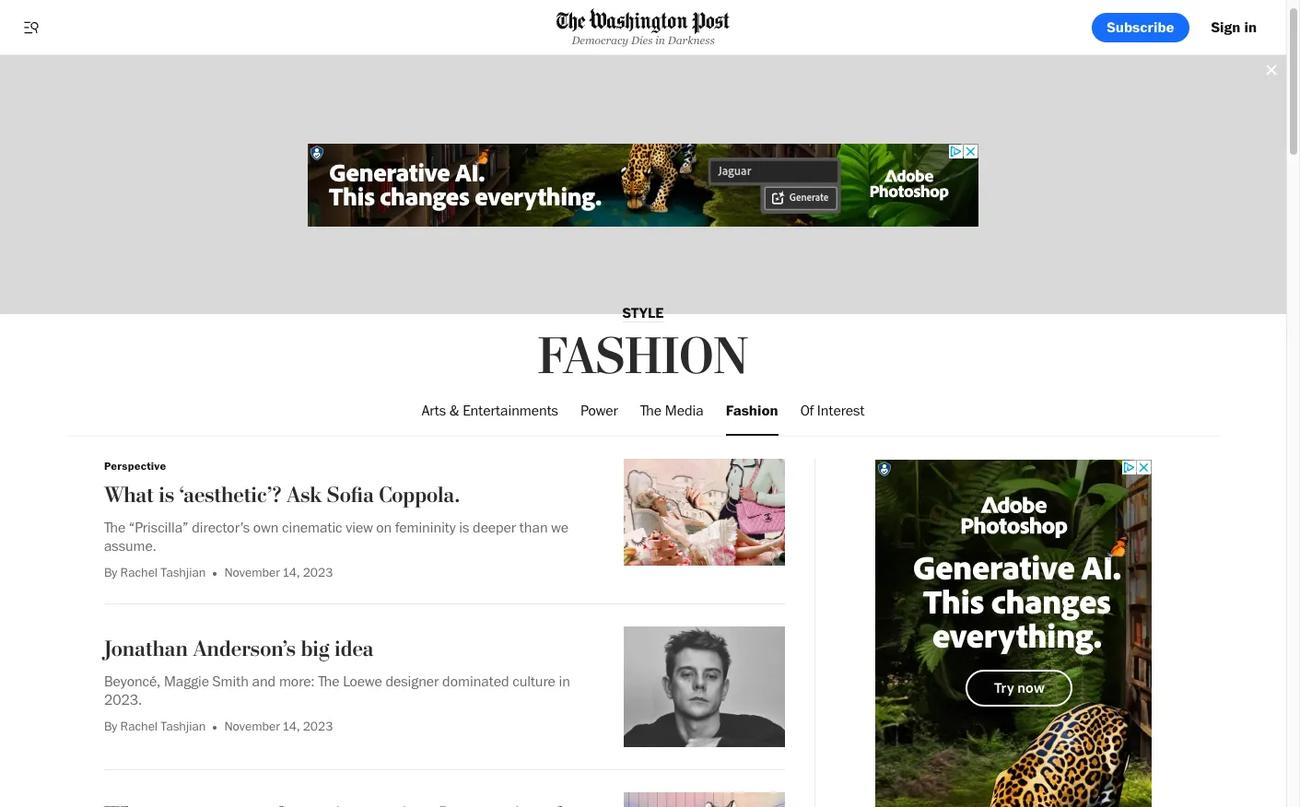 Task type: describe. For each thing, give the bounding box(es) containing it.
2 rachel from the top
[[120, 719, 158, 734]]

1 november from the top
[[224, 565, 280, 580]]

director's
[[192, 519, 250, 536]]

2 november from the top
[[224, 719, 280, 734]]

2 by from the top
[[104, 719, 117, 734]]

0 vertical spatial advertisement region
[[308, 143, 979, 226]]

&
[[450, 402, 459, 419]]

jonathan anderson's big idea link
[[104, 636, 610, 666]]

anderson's
[[193, 636, 296, 663]]

sign in link
[[1197, 12, 1272, 42]]

beyoncé,
[[104, 673, 161, 691]]

fashion
[[538, 327, 749, 389]]

1 2023 from the top
[[303, 565, 333, 580]]

1 by from the top
[[104, 565, 117, 580]]

perspective what is 'aesthetic'? ask sofia coppola.
[[104, 459, 460, 508]]

democracy dies in darkness link
[[557, 9, 730, 47]]

loewe
[[343, 673, 382, 691]]

in inside beyoncé, maggie smith and more: the loewe designer dominated culture in 2023.
[[559, 673, 570, 691]]

the washington post homepage. image
[[557, 9, 730, 35]]

2 2023 from the top
[[303, 719, 333, 734]]

darkness
[[668, 34, 715, 47]]

subscribe
[[1107, 18, 1175, 35]]

of
[[801, 402, 814, 419]]

2 by rachel tashjian from the top
[[104, 719, 206, 734]]

arts & entertainments
[[422, 402, 559, 419]]

sign in
[[1212, 18, 1257, 35]]

on
[[376, 519, 392, 536]]

cinematic
[[282, 519, 342, 536]]

idea
[[335, 636, 374, 663]]

fashion link
[[726, 388, 779, 437]]

arts & entertainments link
[[422, 387, 559, 436]]

the "priscilla" director's own cinematic view on femininity is deeper than we assume.
[[104, 519, 569, 555]]

view
[[346, 519, 373, 536]]

the for the media
[[640, 402, 662, 419]]

own
[[253, 519, 279, 536]]

fashion
[[726, 402, 779, 419]]

close image
[[1265, 63, 1279, 77]]

2023.
[[104, 692, 142, 709]]

2 rachel tashjian link from the top
[[120, 719, 206, 734]]

style fashion
[[538, 304, 749, 389]]

1 rachel tashjian link from the top
[[120, 565, 206, 580]]

2 horizontal spatial in
[[1245, 18, 1257, 35]]

what
[[104, 482, 154, 508]]

tagline, democracy dies in darkness element
[[557, 34, 730, 47]]

assume.
[[104, 537, 156, 555]]

maggie
[[164, 673, 209, 691]]



Task type: locate. For each thing, give the bounding box(es) containing it.
is up the "priscilla"
[[159, 482, 174, 508]]

dominated
[[443, 673, 509, 691]]

is left deeper
[[459, 519, 470, 536]]

1 by rachel tashjian from the top
[[104, 565, 206, 580]]

sofia
[[327, 482, 374, 508]]

0 vertical spatial the
[[640, 402, 662, 419]]

1 horizontal spatial the
[[318, 673, 340, 691]]

2023 down the "priscilla" director's own cinematic view on femininity is deeper than we assume.
[[303, 565, 333, 580]]

1 vertical spatial 14,
[[283, 719, 300, 734]]

is inside perspective what is 'aesthetic'? ask sofia coppola.
[[159, 482, 174, 508]]

by down 2023.
[[104, 719, 117, 734]]

democracy dies in darkness
[[572, 34, 715, 47]]

interest
[[817, 402, 865, 419]]

search and browse sections image
[[22, 18, 41, 36]]

1 vertical spatial rachel
[[120, 719, 158, 734]]

ask
[[287, 482, 322, 508]]

coppola.
[[379, 482, 460, 508]]

"priscilla"
[[129, 519, 189, 536]]

we
[[551, 519, 569, 536]]

smith
[[213, 673, 249, 691]]

tashjian down the "priscilla"
[[161, 565, 206, 580]]

2 14, from the top
[[283, 719, 300, 734]]

2 vertical spatial the
[[318, 673, 340, 691]]

tashjian
[[161, 565, 206, 580], [161, 719, 206, 734]]

the media
[[640, 402, 704, 419]]

is
[[159, 482, 174, 508], [459, 519, 470, 536]]

0 vertical spatial 14,
[[283, 565, 300, 580]]

the media link
[[640, 387, 704, 436]]

deeper
[[473, 519, 516, 536]]

more:
[[279, 673, 315, 691]]

0 vertical spatial tashjian
[[161, 565, 206, 580]]

the inside beyoncé, maggie smith and more: the loewe designer dominated culture in 2023.
[[318, 673, 340, 691]]

by
[[104, 565, 117, 580], [104, 719, 117, 734]]

2 tashjian from the top
[[161, 719, 206, 734]]

0 vertical spatial 2023
[[303, 565, 333, 580]]

advertisement region
[[308, 143, 979, 226], [876, 460, 1152, 807]]

designer
[[386, 673, 439, 691]]

1 vertical spatial the
[[104, 519, 126, 536]]

style link
[[623, 304, 664, 323]]

0 horizontal spatial is
[[159, 482, 174, 508]]

1 tashjian from the top
[[161, 565, 206, 580]]

14, down cinematic on the bottom
[[283, 565, 300, 580]]

1 vertical spatial is
[[459, 519, 470, 536]]

0 vertical spatial by rachel tashjian
[[104, 565, 206, 580]]

the inside the "priscilla" director's own cinematic view on femininity is deeper than we assume.
[[104, 519, 126, 536]]

2 november 14, 2023 from the top
[[224, 719, 333, 734]]

by down assume.
[[104, 565, 117, 580]]

1 rachel from the top
[[120, 565, 158, 580]]

1 vertical spatial november 14, 2023
[[224, 719, 333, 734]]

by rachel tashjian down 2023.
[[104, 719, 206, 734]]

0 vertical spatial november
[[224, 565, 280, 580]]

femininity
[[395, 519, 456, 536]]

culture
[[513, 673, 556, 691]]

perspective
[[104, 459, 166, 473]]

rachel tashjian link down assume.
[[120, 565, 206, 580]]

subscribe link
[[1093, 12, 1190, 42]]

by rachel tashjian down assume.
[[104, 565, 206, 580]]

rachel
[[120, 565, 158, 580], [120, 719, 158, 734]]

the up assume.
[[104, 519, 126, 536]]

is inside the "priscilla" director's own cinematic view on femininity is deeper than we assume.
[[459, 519, 470, 536]]

1 vertical spatial by
[[104, 719, 117, 734]]

0 vertical spatial is
[[159, 482, 174, 508]]

the for the "priscilla" director's own cinematic view on femininity is deeper than we assume.
[[104, 519, 126, 536]]

1 november 14, 2023 from the top
[[224, 565, 333, 580]]

the
[[640, 402, 662, 419], [104, 519, 126, 536], [318, 673, 340, 691]]

1 vertical spatial advertisement region
[[876, 460, 1152, 807]]

style
[[623, 304, 664, 322]]

november down own
[[224, 565, 280, 580]]

primary element
[[0, 0, 1287, 55]]

power link
[[581, 387, 618, 436]]

2 horizontal spatial the
[[640, 402, 662, 419]]

dies
[[631, 34, 653, 47]]

0 horizontal spatial in
[[559, 673, 570, 691]]

tashjian down maggie
[[161, 719, 206, 734]]

1 vertical spatial 2023
[[303, 719, 333, 734]]

0 vertical spatial by
[[104, 565, 117, 580]]

november down 'and'
[[224, 719, 280, 734]]

in right dies on the top of the page
[[656, 34, 665, 47]]

big
[[301, 636, 330, 663]]

the left 'media'
[[640, 402, 662, 419]]

in right sign
[[1245, 18, 1257, 35]]

tashjian for 2nd rachel tashjian link from the bottom of the page
[[161, 565, 206, 580]]

beyoncé, maggie smith and more: the loewe designer dominated culture in 2023.
[[104, 673, 570, 709]]

1 vertical spatial rachel tashjian link
[[120, 719, 206, 734]]

1 14, from the top
[[283, 565, 300, 580]]

'aesthetic'?
[[179, 482, 282, 508]]

tashjian for 1st rachel tashjian link from the bottom
[[161, 719, 206, 734]]

of interest link
[[801, 387, 865, 436]]

1 vertical spatial tashjian
[[161, 719, 206, 734]]

and
[[252, 673, 276, 691]]

power
[[581, 402, 618, 419]]

0 vertical spatial november 14, 2023
[[224, 565, 333, 580]]

of interest
[[801, 402, 865, 419]]

november
[[224, 565, 280, 580], [224, 719, 280, 734]]

1 vertical spatial by rachel tashjian
[[104, 719, 206, 734]]

jonathan anderson's big idea
[[104, 636, 374, 663]]

november 14, 2023 down own
[[224, 565, 333, 580]]

by rachel tashjian
[[104, 565, 206, 580], [104, 719, 206, 734]]

rachel down 2023.
[[120, 719, 158, 734]]

0 horizontal spatial the
[[104, 519, 126, 536]]

what is 'aesthetic'? ask sofia coppola. link
[[104, 482, 610, 512]]

jonathan
[[104, 636, 188, 663]]

entertainments
[[463, 402, 559, 419]]

0 vertical spatial rachel tashjian link
[[120, 565, 206, 580]]

14, down more:
[[283, 719, 300, 734]]

2023 down beyoncé, maggie smith and more: the loewe designer dominated culture in 2023.
[[303, 719, 333, 734]]

in right culture
[[559, 673, 570, 691]]

14,
[[283, 565, 300, 580], [283, 719, 300, 734]]

0 vertical spatial rachel
[[120, 565, 158, 580]]

1 horizontal spatial in
[[656, 34, 665, 47]]

1 horizontal spatial is
[[459, 519, 470, 536]]

fashion link
[[538, 327, 749, 389]]

november 14, 2023
[[224, 565, 333, 580], [224, 719, 333, 734]]

rachel tashjian link down 2023.
[[120, 719, 206, 734]]

democracy
[[572, 34, 629, 47]]

rachel down assume.
[[120, 565, 158, 580]]

arts
[[422, 402, 446, 419]]

1 vertical spatial november
[[224, 719, 280, 734]]

november 14, 2023 down 'and'
[[224, 719, 333, 734]]

media
[[665, 402, 704, 419]]

in
[[1245, 18, 1257, 35], [656, 34, 665, 47], [559, 673, 570, 691]]

the right more:
[[318, 673, 340, 691]]

sign
[[1212, 18, 1241, 35]]

rachel tashjian link
[[120, 565, 206, 580], [120, 719, 206, 734]]

than
[[520, 519, 548, 536]]

2023
[[303, 565, 333, 580], [303, 719, 333, 734]]



Task type: vqa. For each thing, say whether or not it's contained in the screenshot.
The within Beyoncé, Maggie Smith and more: The Loewe designer dominated culture in 2023.
yes



